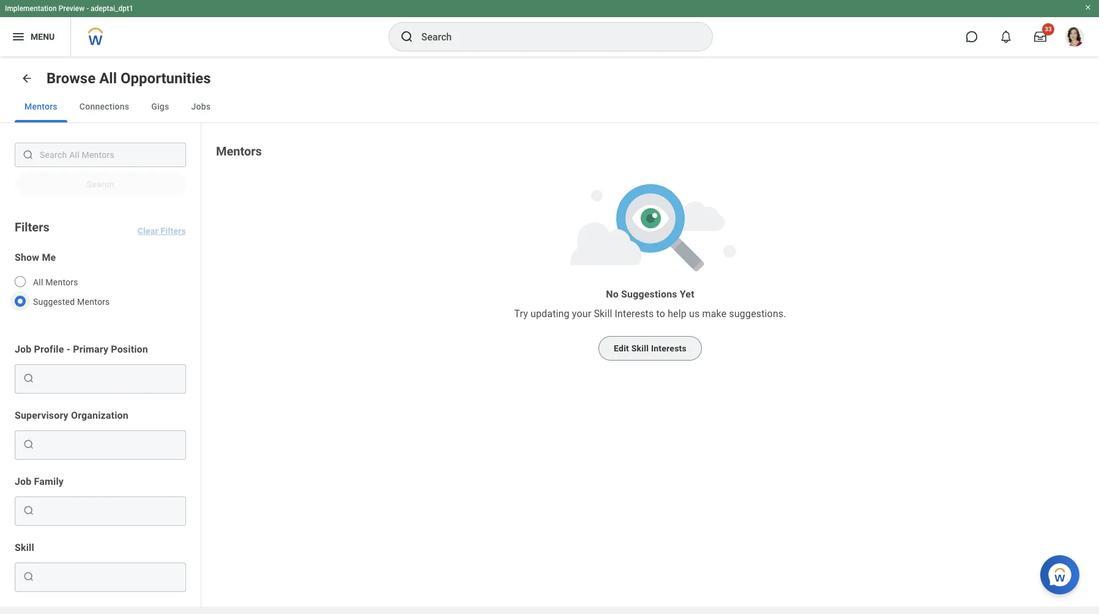 Task type: locate. For each thing, give the bounding box(es) containing it.
- for adeptai_dpt1
[[86, 4, 89, 13]]

0 vertical spatial -
[[86, 4, 89, 13]]

- inside menu banner
[[86, 4, 89, 13]]

search image
[[399, 29, 414, 44], [22, 149, 34, 161], [23, 571, 35, 583]]

clear filters button
[[138, 211, 186, 236]]

interests down to
[[651, 344, 687, 353]]

1 horizontal spatial -
[[86, 4, 89, 13]]

2 vertical spatial search image
[[23, 504, 35, 517]]

mentors down arrow left icon
[[24, 102, 57, 111]]

all down show me
[[33, 277, 43, 287]]

help
[[668, 308, 687, 320]]

gigs button
[[142, 91, 179, 122]]

search button
[[15, 172, 186, 197]]

2 horizontal spatial skill
[[632, 344, 649, 353]]

filters inside "button"
[[161, 226, 186, 236]]

edit
[[614, 344, 629, 353]]

search image for "search all mentors" text field
[[22, 149, 34, 161]]

try updating your skill interests to help us make suggestions.
[[514, 308, 787, 320]]

position
[[111, 343, 148, 355]]

menu banner
[[0, 0, 1100, 56]]

no
[[606, 288, 619, 300]]

updating
[[531, 308, 570, 320]]

interests down suggestions
[[615, 308, 654, 320]]

1 vertical spatial all
[[33, 277, 43, 287]]

None field
[[37, 369, 181, 388], [37, 372, 181, 384], [37, 435, 181, 454], [37, 438, 181, 451], [37, 501, 181, 520], [37, 504, 181, 517], [37, 567, 181, 587], [37, 571, 181, 583], [37, 369, 181, 388], [37, 372, 181, 384], [37, 435, 181, 454], [37, 438, 181, 451], [37, 501, 181, 520], [37, 504, 181, 517], [37, 567, 181, 587], [37, 571, 181, 583]]

skill
[[594, 308, 613, 320], [632, 344, 649, 353], [15, 542, 34, 553]]

-
[[86, 4, 89, 13], [67, 343, 70, 355]]

preview
[[59, 4, 85, 13]]

filters right clear
[[161, 226, 186, 236]]

1 vertical spatial search image
[[22, 149, 34, 161]]

1 vertical spatial -
[[67, 343, 70, 355]]

1 vertical spatial interests
[[651, 344, 687, 353]]

all
[[99, 70, 117, 87], [33, 277, 43, 287]]

search image down supervisory
[[23, 438, 35, 451]]

2 search image from the top
[[23, 438, 35, 451]]

mentors
[[24, 102, 57, 111], [216, 144, 262, 159], [46, 277, 78, 287], [77, 297, 110, 307]]

0 horizontal spatial skill
[[15, 542, 34, 553]]

1 vertical spatial skill
[[632, 344, 649, 353]]

mentors down jobs button
[[216, 144, 262, 159]]

me
[[42, 252, 56, 263]]

1 horizontal spatial all
[[99, 70, 117, 87]]

opportunities
[[121, 70, 211, 87]]

search image for search workday search box
[[399, 29, 414, 44]]

0 vertical spatial job
[[15, 343, 32, 355]]

supervisory
[[15, 410, 68, 421]]

skill inside button
[[632, 344, 649, 353]]

1 search image from the top
[[23, 372, 35, 384]]

search image
[[23, 372, 35, 384], [23, 438, 35, 451], [23, 504, 35, 517]]

search image down job family
[[23, 504, 35, 517]]

menu button
[[0, 17, 71, 56]]

0 vertical spatial all
[[99, 70, 117, 87]]

1 vertical spatial search image
[[23, 438, 35, 451]]

3 search image from the top
[[23, 504, 35, 517]]

job left family
[[15, 476, 32, 487]]

inbox large image
[[1035, 31, 1047, 43]]

job
[[15, 343, 32, 355], [15, 476, 32, 487]]

0 vertical spatial skill
[[594, 308, 613, 320]]

mentors right suggested
[[77, 297, 110, 307]]

your
[[572, 308, 592, 320]]

0 vertical spatial search image
[[399, 29, 414, 44]]

job profile - primary position
[[15, 343, 148, 355]]

0 horizontal spatial all
[[33, 277, 43, 287]]

clear
[[138, 226, 159, 236]]

implementation
[[5, 4, 57, 13]]

1 job from the top
[[15, 343, 32, 355]]

1 vertical spatial job
[[15, 476, 32, 487]]

justify image
[[11, 29, 26, 44]]

filters
[[15, 220, 49, 234], [161, 226, 186, 236]]

0 vertical spatial interests
[[615, 308, 654, 320]]

try
[[514, 308, 528, 320]]

interests
[[615, 308, 654, 320], [651, 344, 687, 353]]

job left profile
[[15, 343, 32, 355]]

- right profile
[[67, 343, 70, 355]]

1 horizontal spatial skill
[[594, 308, 613, 320]]

2 job from the top
[[15, 476, 32, 487]]

- right preview
[[86, 4, 89, 13]]

search image down profile
[[23, 372, 35, 384]]

all up connections button
[[99, 70, 117, 87]]

0 vertical spatial search image
[[23, 372, 35, 384]]

tab list
[[0, 91, 1100, 123]]

0 horizontal spatial -
[[67, 343, 70, 355]]

gigs
[[151, 102, 169, 111]]

all mentors
[[33, 277, 78, 287]]

job for job profile - primary position
[[15, 343, 32, 355]]

filters up show me
[[15, 220, 49, 234]]

browse
[[47, 70, 96, 87]]

mentors button
[[15, 91, 67, 122]]

no suggestions yet
[[606, 288, 695, 300]]

implementation preview -   adeptai_dpt1
[[5, 4, 133, 13]]

1 horizontal spatial filters
[[161, 226, 186, 236]]

jobs
[[191, 102, 211, 111]]



Task type: vqa. For each thing, say whether or not it's contained in the screenshot.
Successfully Completed ELEMENT for 3rd Row from the bottom of the page
no



Task type: describe. For each thing, give the bounding box(es) containing it.
suggestions.
[[729, 308, 787, 320]]

0 horizontal spatial filters
[[15, 220, 49, 234]]

menu
[[31, 32, 55, 41]]

jobs button
[[181, 91, 221, 122]]

mentors up suggested
[[46, 277, 78, 287]]

to
[[657, 308, 666, 320]]

Search Workday  search field
[[422, 23, 687, 50]]

connections button
[[70, 91, 139, 122]]

clear filters
[[138, 226, 186, 236]]

profile logan mcneil image
[[1065, 27, 1085, 49]]

2 vertical spatial search image
[[23, 571, 35, 583]]

- for primary
[[67, 343, 70, 355]]

profile
[[34, 343, 64, 355]]

arrow left image
[[21, 72, 33, 84]]

family
[[34, 476, 64, 487]]

job for job family
[[15, 476, 32, 487]]

us
[[689, 308, 700, 320]]

search image for supervisory organization
[[23, 438, 35, 451]]

Search All Mentors text field
[[15, 143, 186, 167]]

33 button
[[1027, 23, 1055, 50]]

2 vertical spatial skill
[[15, 542, 34, 553]]

primary
[[73, 343, 108, 355]]

connections
[[79, 102, 129, 111]]

search image for job profile - primary position
[[23, 372, 35, 384]]

mentors inside button
[[24, 102, 57, 111]]

33
[[1045, 26, 1052, 32]]

job family
[[15, 476, 64, 487]]

organization
[[71, 410, 129, 421]]

notifications large image
[[1000, 31, 1013, 43]]

show me
[[15, 252, 56, 263]]

adeptai_dpt1
[[91, 4, 133, 13]]

suggestions
[[621, 288, 678, 300]]

suggested
[[33, 297, 75, 307]]

edit skill interests
[[614, 344, 687, 353]]

interests inside button
[[651, 344, 687, 353]]

browse all opportunities
[[47, 70, 211, 87]]

close environment banner image
[[1085, 4, 1092, 11]]

yet
[[680, 288, 695, 300]]

suggested mentors
[[33, 297, 110, 307]]

show
[[15, 252, 39, 263]]

search image for job family
[[23, 504, 35, 517]]

search
[[87, 179, 114, 189]]

edit skill interests button
[[599, 336, 702, 361]]

tab list containing mentors
[[0, 91, 1100, 123]]

make
[[703, 308, 727, 320]]

supervisory organization
[[15, 410, 129, 421]]



